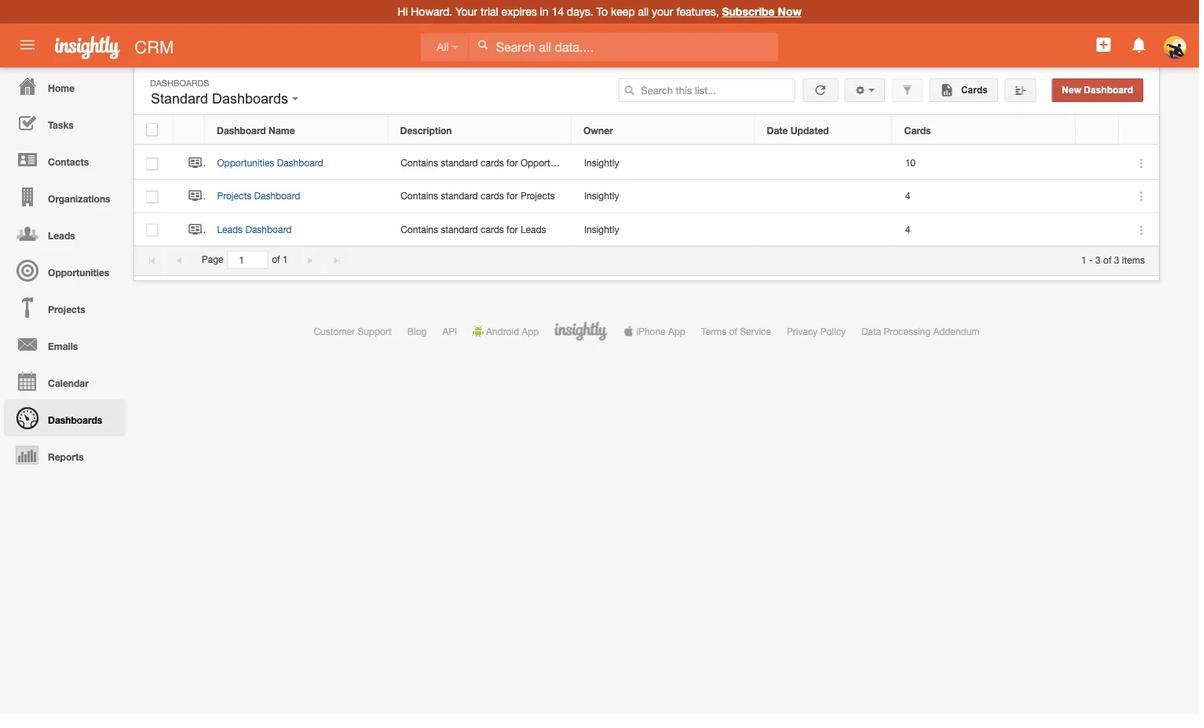 Task type: vqa. For each thing, say whether or not it's contained in the screenshot.
the middle Insightly
yes



Task type: describe. For each thing, give the bounding box(es) containing it.
calendar
[[48, 378, 89, 389]]

your
[[456, 5, 478, 18]]

privacy policy
[[787, 326, 846, 337]]

projects for projects dashboard
[[217, 191, 252, 202]]

opportunities for opportunities dashboard
[[217, 157, 274, 168]]

policy
[[821, 326, 846, 337]]

contains for contains standard cards for leads
[[401, 224, 438, 235]]

contains standard cards for projects cell
[[389, 180, 572, 213]]

projects dashboard
[[217, 191, 300, 202]]

customer
[[314, 326, 355, 337]]

contains standard cards for leads cell
[[389, 213, 572, 246]]

emails link
[[4, 326, 126, 363]]

2 horizontal spatial opportunities
[[521, 157, 578, 168]]

Search this list... text field
[[618, 79, 795, 102]]

tasks
[[48, 119, 74, 130]]

to
[[597, 5, 608, 18]]

for for projects
[[507, 191, 518, 202]]

cards for opportunities
[[481, 157, 504, 168]]

contacts
[[48, 156, 89, 167]]

insightly cell for contains standard cards for projects
[[572, 180, 756, 213]]

standard for contains standard cards for opportunities insightly
[[441, 157, 478, 168]]

data processing addendum
[[862, 326, 980, 337]]

projects dashboard link
[[217, 191, 308, 202]]

api link
[[443, 326, 457, 337]]

trial
[[481, 5, 499, 18]]

dashboard for new dashboard
[[1084, 85, 1133, 95]]

terms of service
[[701, 326, 771, 337]]

0 vertical spatial cards
[[959, 85, 988, 95]]

now
[[778, 5, 802, 18]]

projects for projects
[[48, 304, 85, 315]]

row containing opportunities dashboard
[[134, 147, 1159, 180]]

service
[[740, 326, 771, 337]]

insightly for contains standard cards for leads
[[584, 224, 619, 235]]

keep
[[611, 5, 635, 18]]

api
[[443, 326, 457, 337]]

show sidebar image
[[1015, 85, 1026, 96]]

dashboard for opportunities dashboard
[[277, 157, 323, 168]]

cards for projects
[[481, 191, 504, 202]]

dashboards link
[[4, 400, 126, 437]]

addendum
[[933, 326, 980, 337]]

days.
[[567, 5, 593, 18]]

data processing addendum link
[[862, 326, 980, 337]]

date updated
[[767, 125, 829, 136]]

1 field
[[228, 252, 267, 268]]

2 horizontal spatial of
[[1104, 254, 1112, 265]]

dashboard for projects dashboard
[[254, 191, 300, 202]]

14
[[552, 5, 564, 18]]

1 1 from the left
[[283, 254, 288, 265]]

owner
[[584, 125, 613, 136]]

leads for leads dashboard
[[217, 224, 243, 235]]

standard dashboards
[[151, 91, 292, 107]]

10
[[905, 157, 916, 168]]

-
[[1090, 254, 1093, 265]]

contains for contains standard cards for opportunities insightly
[[401, 157, 438, 168]]

refresh list image
[[813, 85, 828, 95]]

10 cell
[[893, 147, 1077, 180]]

1 insightly cell from the top
[[572, 147, 756, 180]]

contains standard cards for opportunities cell
[[389, 147, 578, 180]]

leads dashboard link
[[217, 224, 300, 235]]

app for iphone app
[[668, 326, 686, 337]]

customer support
[[314, 326, 392, 337]]

contains for contains standard cards for projects
[[401, 191, 438, 202]]

new
[[1062, 85, 1082, 95]]

navigation containing home
[[0, 68, 126, 474]]

customer support link
[[314, 326, 392, 337]]

dashboard down standard dashboards button
[[217, 125, 266, 136]]

privacy policy link
[[787, 326, 846, 337]]

calendar link
[[4, 363, 126, 400]]

expires
[[502, 5, 537, 18]]

cards for leads
[[481, 224, 504, 235]]

4 cell for contains standard cards for leads
[[893, 213, 1077, 246]]

2 vertical spatial dashboards
[[48, 415, 102, 426]]

subscribe now link
[[722, 5, 802, 18]]

new dashboard link
[[1052, 79, 1144, 102]]

description
[[400, 125, 452, 136]]

contains standard cards for leads
[[401, 224, 546, 235]]

app for android app
[[522, 326, 539, 337]]

1 - 3 of 3 items
[[1082, 254, 1145, 265]]

features,
[[677, 5, 719, 18]]

support
[[358, 326, 392, 337]]

privacy
[[787, 326, 818, 337]]

android app link
[[473, 326, 539, 337]]

standard dashboards button
[[147, 87, 302, 111]]



Task type: locate. For each thing, give the bounding box(es) containing it.
2 insightly from the top
[[584, 191, 619, 202]]

contains standard cards for projects
[[401, 191, 555, 202]]

1 horizontal spatial app
[[668, 326, 686, 337]]

reports
[[48, 452, 84, 463]]

1 app from the left
[[522, 326, 539, 337]]

cards up 10 on the right
[[904, 125, 931, 136]]

4
[[905, 191, 911, 202], [905, 224, 911, 235]]

1 row from the top
[[134, 115, 1159, 145]]

contains down description
[[401, 157, 438, 168]]

android app
[[486, 326, 539, 337]]

standard down contains standard cards for projects on the left top
[[441, 224, 478, 235]]

search image
[[624, 85, 635, 96]]

leads dashboard
[[217, 224, 292, 235]]

2 row from the top
[[134, 147, 1159, 180]]

opportunities for opportunities
[[48, 267, 109, 278]]

standard
[[151, 91, 208, 107]]

1 horizontal spatial leads
[[217, 224, 243, 235]]

opportunities dashboard link
[[217, 157, 331, 168]]

2 insightly cell from the top
[[572, 180, 756, 213]]

1
[[283, 254, 288, 265], [1082, 254, 1087, 265]]

1 standard from the top
[[441, 157, 478, 168]]

1 right 1 field
[[283, 254, 288, 265]]

blog
[[407, 326, 427, 337]]

None checkbox
[[146, 124, 158, 136], [146, 158, 158, 170], [146, 191, 158, 204], [146, 224, 158, 237], [146, 124, 158, 136], [146, 158, 158, 170], [146, 191, 158, 204], [146, 224, 158, 237]]

opportunities dashboard
[[217, 157, 323, 168]]

contains up contains standard cards for leads
[[401, 191, 438, 202]]

1 horizontal spatial 1
[[1082, 254, 1087, 265]]

2 4 from the top
[[905, 224, 911, 235]]

0 horizontal spatial leads
[[48, 230, 75, 241]]

row containing dashboard name
[[134, 115, 1159, 145]]

0 vertical spatial insightly
[[584, 157, 619, 168]]

standard for contains standard cards for projects
[[441, 191, 478, 202]]

row containing projects dashboard
[[134, 180, 1159, 213]]

contains standard cards for opportunities insightly
[[401, 157, 619, 168]]

3
[[1096, 254, 1101, 265], [1114, 254, 1120, 265]]

2 4 cell from the top
[[893, 213, 1077, 246]]

dashboards inside button
[[212, 91, 288, 107]]

leads link
[[4, 215, 126, 252]]

2 vertical spatial cards
[[481, 224, 504, 235]]

projects down contains standard cards for opportunities insightly
[[521, 191, 555, 202]]

dashboard
[[1084, 85, 1133, 95], [217, 125, 266, 136], [277, 157, 323, 168], [254, 191, 300, 202], [245, 224, 292, 235]]

4 cell for contains standard cards for projects
[[893, 180, 1077, 213]]

standard inside cell
[[441, 224, 478, 235]]

leads inside cell
[[521, 224, 546, 235]]

all
[[638, 5, 649, 18]]

3 insightly cell from the top
[[572, 213, 756, 246]]

date
[[767, 125, 788, 136]]

name
[[269, 125, 295, 136]]

1 vertical spatial cards
[[481, 191, 504, 202]]

4 for contains standard cards for projects
[[905, 191, 911, 202]]

terms
[[701, 326, 727, 337]]

app right android
[[522, 326, 539, 337]]

projects inside the projects 'link'
[[48, 304, 85, 315]]

insightly
[[584, 157, 619, 168], [584, 191, 619, 202], [584, 224, 619, 235]]

standard inside "cell"
[[441, 191, 478, 202]]

1 vertical spatial dashboards
[[212, 91, 288, 107]]

dashboard down opportunities dashboard link
[[254, 191, 300, 202]]

cards left the show sidebar icon
[[959, 85, 988, 95]]

0 horizontal spatial of
[[272, 254, 280, 265]]

home
[[48, 82, 75, 93]]

iphone app
[[637, 326, 686, 337]]

cog image
[[855, 85, 866, 96]]

leads up opportunities link
[[48, 230, 75, 241]]

standard up contains standard cards for projects on the left top
[[441, 157, 478, 168]]

Search all data.... text field
[[469, 33, 778, 61]]

2 horizontal spatial leads
[[521, 224, 546, 235]]

1 horizontal spatial dashboards
[[150, 78, 209, 88]]

2 horizontal spatial projects
[[521, 191, 555, 202]]

all link
[[421, 33, 468, 62]]

data
[[862, 326, 881, 337]]

2 1 from the left
[[1082, 254, 1087, 265]]

android
[[486, 326, 519, 337]]

standard for contains standard cards for leads
[[441, 224, 478, 235]]

emails
[[48, 341, 78, 352]]

0 vertical spatial contains
[[401, 157, 438, 168]]

row containing leads dashboard
[[134, 213, 1159, 246]]

0 horizontal spatial dashboards
[[48, 415, 102, 426]]

2 vertical spatial standard
[[441, 224, 478, 235]]

dashboards up reports link
[[48, 415, 102, 426]]

updated
[[791, 125, 829, 136]]

0 horizontal spatial opportunities
[[48, 267, 109, 278]]

opportunities up contains standard cards for projects "cell"
[[521, 157, 578, 168]]

organizations
[[48, 193, 110, 204]]

row
[[134, 115, 1159, 145], [134, 147, 1159, 180], [134, 180, 1159, 213], [134, 213, 1159, 246]]

blog link
[[407, 326, 427, 337]]

for for leads
[[507, 224, 518, 235]]

3 right the - in the right of the page
[[1096, 254, 1101, 265]]

3 contains from the top
[[401, 224, 438, 235]]

0 horizontal spatial projects
[[48, 304, 85, 315]]

leads for leads
[[48, 230, 75, 241]]

1 horizontal spatial of
[[729, 326, 737, 337]]

crm
[[135, 37, 174, 57]]

1 insightly from the top
[[584, 157, 619, 168]]

1 contains from the top
[[401, 157, 438, 168]]

cards link
[[930, 79, 998, 102]]

standard
[[441, 157, 478, 168], [441, 191, 478, 202], [441, 224, 478, 235]]

3 row from the top
[[134, 180, 1159, 213]]

2 app from the left
[[668, 326, 686, 337]]

standard up contains standard cards for leads
[[441, 191, 478, 202]]

contains down contains standard cards for projects on the left top
[[401, 224, 438, 235]]

opportunities
[[217, 157, 274, 168], [521, 157, 578, 168], [48, 267, 109, 278]]

2 3 from the left
[[1114, 254, 1120, 265]]

projects inside contains standard cards for projects "cell"
[[521, 191, 555, 202]]

for inside "cell"
[[507, 191, 518, 202]]

organizations link
[[4, 178, 126, 215]]

cards inside cell
[[481, 224, 504, 235]]

1 horizontal spatial opportunities
[[217, 157, 274, 168]]

0 vertical spatial standard
[[441, 157, 478, 168]]

projects
[[217, 191, 252, 202], [521, 191, 555, 202], [48, 304, 85, 315]]

3 cards from the top
[[481, 224, 504, 235]]

app right the iphone
[[668, 326, 686, 337]]

projects up emails link
[[48, 304, 85, 315]]

for inside cell
[[507, 224, 518, 235]]

contains inside contains standard cards for leads cell
[[401, 224, 438, 235]]

items
[[1122, 254, 1145, 265]]

1 vertical spatial cards
[[904, 125, 931, 136]]

cards
[[481, 157, 504, 168], [481, 191, 504, 202], [481, 224, 504, 235]]

for up contains standard cards for projects "cell"
[[507, 157, 518, 168]]

opportunities inside opportunities link
[[48, 267, 109, 278]]

4 row from the top
[[134, 213, 1159, 246]]

cards inside "cell"
[[481, 191, 504, 202]]

projects up leads dashboard
[[217, 191, 252, 202]]

1 for from the top
[[507, 157, 518, 168]]

dashboards up standard
[[150, 78, 209, 88]]

1 cards from the top
[[481, 157, 504, 168]]

2 vertical spatial contains
[[401, 224, 438, 235]]

2 standard from the top
[[441, 191, 478, 202]]

0 vertical spatial dashboards
[[150, 78, 209, 88]]

2 cards from the top
[[481, 191, 504, 202]]

1 left the - in the right of the page
[[1082, 254, 1087, 265]]

contacts link
[[4, 141, 126, 178]]

1 vertical spatial insightly
[[584, 191, 619, 202]]

1 vertical spatial standard
[[441, 191, 478, 202]]

dashboards up dashboard name
[[212, 91, 288, 107]]

insightly cell
[[572, 147, 756, 180], [572, 180, 756, 213], [572, 213, 756, 246]]

2 for from the top
[[507, 191, 518, 202]]

cards inside row
[[904, 125, 931, 136]]

subscribe
[[722, 5, 775, 18]]

dashboard name
[[217, 125, 295, 136]]

terms of service link
[[701, 326, 771, 337]]

white image
[[477, 39, 488, 50]]

tasks link
[[4, 104, 126, 141]]

4 cell
[[893, 180, 1077, 213], [893, 213, 1077, 246]]

opportunities down dashboard name
[[217, 157, 274, 168]]

4 for contains standard cards for leads
[[905, 224, 911, 235]]

cell
[[756, 147, 893, 180], [1077, 147, 1120, 180], [756, 180, 893, 213], [1077, 180, 1120, 213], [756, 213, 893, 246], [1077, 213, 1120, 246]]

1 horizontal spatial 3
[[1114, 254, 1120, 265]]

0 horizontal spatial 1
[[283, 254, 288, 265]]

howard.
[[411, 5, 453, 18]]

0 horizontal spatial 3
[[1096, 254, 1101, 265]]

new dashboard
[[1062, 85, 1133, 95]]

dashboard down name
[[277, 157, 323, 168]]

leads
[[217, 224, 243, 235], [521, 224, 546, 235], [48, 230, 75, 241]]

cards
[[959, 85, 988, 95], [904, 125, 931, 136]]

your
[[652, 5, 674, 18]]

of right 1 field
[[272, 254, 280, 265]]

home link
[[4, 68, 126, 104]]

1 4 from the top
[[905, 191, 911, 202]]

dashboard right new at the right top
[[1084, 85, 1133, 95]]

dashboards
[[150, 78, 209, 88], [212, 91, 288, 107], [48, 415, 102, 426]]

2 contains from the top
[[401, 191, 438, 202]]

0 horizontal spatial cards
[[904, 125, 931, 136]]

1 vertical spatial for
[[507, 191, 518, 202]]

1 4 cell from the top
[[893, 180, 1077, 213]]

3 left items
[[1114, 254, 1120, 265]]

0 vertical spatial for
[[507, 157, 518, 168]]

3 standard from the top
[[441, 224, 478, 235]]

hi howard. your trial expires in 14 days. to keep all your features, subscribe now
[[398, 5, 802, 18]]

3 for from the top
[[507, 224, 518, 235]]

of right the - in the right of the page
[[1104, 254, 1112, 265]]

opportunities up the projects 'link'
[[48, 267, 109, 278]]

3 insightly from the top
[[584, 224, 619, 235]]

2 vertical spatial insightly
[[584, 224, 619, 235]]

row group
[[134, 147, 1159, 246]]

of right terms
[[729, 326, 737, 337]]

cards down contains standard cards for projects "cell"
[[481, 224, 504, 235]]

navigation
[[0, 68, 126, 474]]

1 horizontal spatial cards
[[959, 85, 988, 95]]

for down contains standard cards for projects "cell"
[[507, 224, 518, 235]]

in
[[540, 5, 549, 18]]

for for opportunities
[[507, 157, 518, 168]]

cards up contains standard cards for projects "cell"
[[481, 157, 504, 168]]

cards down contains standard cards for opportunities cell
[[481, 191, 504, 202]]

opportunities link
[[4, 252, 126, 289]]

dashboard up of 1
[[245, 224, 292, 235]]

reports link
[[4, 437, 126, 474]]

all
[[437, 41, 449, 53]]

contains inside contains standard cards for projects "cell"
[[401, 191, 438, 202]]

processing
[[884, 326, 931, 337]]

hi
[[398, 5, 408, 18]]

1 vertical spatial contains
[[401, 191, 438, 202]]

of
[[272, 254, 280, 265], [1104, 254, 1112, 265], [729, 326, 737, 337]]

contains
[[401, 157, 438, 168], [401, 191, 438, 202], [401, 224, 438, 235]]

iphone
[[637, 326, 666, 337]]

0 vertical spatial 4
[[905, 191, 911, 202]]

leads down contains standard cards for projects "cell"
[[521, 224, 546, 235]]

1 vertical spatial 4
[[905, 224, 911, 235]]

page
[[202, 254, 224, 265]]

projects link
[[4, 289, 126, 326]]

insightly cell for contains standard cards for leads
[[572, 213, 756, 246]]

2 vertical spatial for
[[507, 224, 518, 235]]

show list view filters image
[[902, 85, 913, 96]]

of 1
[[272, 254, 288, 265]]

row group containing opportunities dashboard
[[134, 147, 1159, 246]]

leads up page
[[217, 224, 243, 235]]

iphone app link
[[623, 326, 686, 337]]

insightly for contains standard cards for projects
[[584, 191, 619, 202]]

dashboard inside new dashboard link
[[1084, 85, 1133, 95]]

notifications image
[[1130, 35, 1149, 54]]

1 horizontal spatial projects
[[217, 191, 252, 202]]

2 horizontal spatial dashboards
[[212, 91, 288, 107]]

0 horizontal spatial app
[[522, 326, 539, 337]]

1 3 from the left
[[1096, 254, 1101, 265]]

dashboard for leads dashboard
[[245, 224, 292, 235]]

0 vertical spatial cards
[[481, 157, 504, 168]]

for down contains standard cards for opportunities insightly
[[507, 191, 518, 202]]



